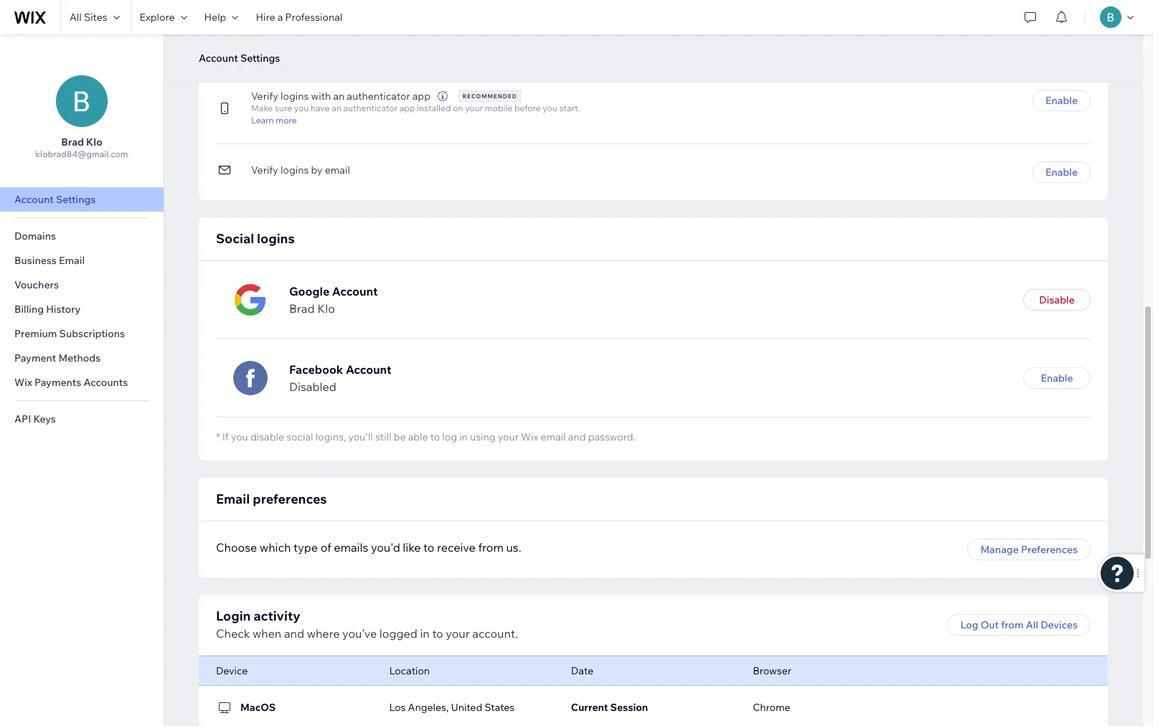 Task type: locate. For each thing, give the bounding box(es) containing it.
email down the have
[[325, 164, 350, 177]]

2 horizontal spatial you
[[543, 103, 558, 113]]

0 vertical spatial and
[[568, 430, 586, 443]]

browser
[[753, 664, 792, 677]]

app left installed
[[400, 103, 415, 113]]

log out from all devices
[[961, 618, 1078, 631]]

and left password.
[[568, 430, 586, 443]]

to inside login activity check when and where you've logged in to your account.
[[432, 626, 443, 641]]

klo
[[86, 136, 103, 149], [317, 302, 335, 316]]

logins,
[[316, 430, 346, 443]]

0 horizontal spatial you
[[231, 430, 248, 443]]

help
[[204, 11, 226, 24]]

0 horizontal spatial in
[[420, 626, 430, 641]]

account inside the facebook account disabled
[[346, 362, 392, 377]]

verify down learn
[[251, 164, 278, 177]]

account right the google in the top left of the page
[[332, 284, 378, 299]]

1 vertical spatial email
[[541, 430, 566, 443]]

0 horizontal spatial klo
[[86, 136, 103, 149]]

1 vertical spatial verify
[[251, 90, 278, 103]]

0 vertical spatial your
[[465, 103, 483, 113]]

2 vertical spatial verify
[[251, 164, 278, 177]]

using
[[470, 430, 496, 443]]

in right logged
[[420, 626, 430, 641]]

0 horizontal spatial account settings
[[14, 193, 96, 206]]

1 vertical spatial wix
[[521, 430, 539, 443]]

1 vertical spatial and
[[284, 626, 304, 641]]

to right 'like'
[[424, 540, 435, 555]]

brad up account settings link
[[61, 136, 84, 149]]

account settings inside sidebar element
[[14, 193, 96, 206]]

your
[[465, 103, 483, 113], [498, 430, 519, 443], [446, 626, 470, 641]]

1 horizontal spatial and
[[568, 430, 586, 443]]

keys
[[33, 413, 56, 426]]

enable
[[1046, 37, 1078, 50], [1046, 94, 1078, 107], [1046, 166, 1078, 179], [1041, 372, 1074, 385]]

logins for verify logins with an authenticator app
[[281, 90, 309, 103]]

wix payments accounts link
[[0, 370, 164, 395]]

by down the have
[[311, 164, 323, 177]]

from left us.
[[478, 540, 504, 555]]

you right if
[[231, 430, 248, 443]]

0 vertical spatial brad
[[61, 136, 84, 149]]

learn
[[251, 115, 274, 125]]

0 vertical spatial all
[[70, 11, 82, 24]]

before
[[515, 103, 541, 113]]

1 horizontal spatial klo
[[317, 302, 335, 316]]

0 horizontal spatial email
[[59, 254, 85, 267]]

make
[[251, 103, 273, 113]]

disable
[[1040, 294, 1075, 307]]

date
[[571, 664, 594, 677]]

check
[[216, 626, 250, 641]]

verify down hire
[[251, 35, 278, 48]]

your right on
[[465, 103, 483, 113]]

which
[[260, 540, 291, 555]]

los angeles, united states
[[389, 701, 515, 714]]

authenticator right the have
[[343, 103, 398, 113]]

settings down hire
[[240, 52, 280, 65]]

settings for account settings link
[[56, 193, 96, 206]]

states
[[485, 701, 515, 714]]

1 horizontal spatial wix
[[521, 430, 539, 443]]

of
[[321, 540, 331, 555]]

settings inside sidebar element
[[56, 193, 96, 206]]

history
[[46, 303, 81, 316]]

0 vertical spatial email
[[59, 254, 85, 267]]

current session
[[571, 701, 648, 714]]

you
[[294, 103, 309, 113], [543, 103, 558, 113], [231, 430, 248, 443]]

1 vertical spatial account settings
[[14, 193, 96, 206]]

account settings up domains
[[14, 193, 96, 206]]

have
[[311, 103, 330, 113]]

and down activity
[[284, 626, 304, 641]]

premium
[[14, 327, 57, 340]]

account settings down help button
[[199, 52, 280, 65]]

1 horizontal spatial from
[[1002, 618, 1024, 631]]

email up the choose
[[216, 491, 250, 507]]

logged
[[380, 626, 418, 641]]

out
[[981, 618, 999, 631]]

your right using
[[498, 430, 519, 443]]

account inside account settings button
[[199, 52, 238, 65]]

disable
[[251, 430, 284, 443]]

to right logged
[[432, 626, 443, 641]]

all
[[70, 11, 82, 24], [1026, 618, 1039, 631]]

wix right using
[[521, 430, 539, 443]]

your inside login activity check when and where you've logged in to your account.
[[446, 626, 470, 641]]

to
[[431, 430, 440, 443], [424, 540, 435, 555], [432, 626, 443, 641]]

help button
[[196, 0, 247, 34]]

0 vertical spatial settings
[[240, 52, 280, 65]]

logins up 'more'
[[281, 90, 309, 103]]

log out from all devices button
[[948, 614, 1091, 636]]

1 vertical spatial settings
[[56, 193, 96, 206]]

your left account.
[[446, 626, 470, 641]]

1 horizontal spatial in
[[460, 430, 468, 443]]

0 vertical spatial from
[[478, 540, 504, 555]]

email down the domains link
[[59, 254, 85, 267]]

account down help button
[[199, 52, 238, 65]]

manage
[[981, 543, 1019, 556]]

account right facebook
[[346, 362, 392, 377]]

account settings for account settings button
[[199, 52, 280, 65]]

klo down the google in the top left of the page
[[317, 302, 335, 316]]

social
[[216, 230, 254, 247]]

0 horizontal spatial and
[[284, 626, 304, 641]]

from inside "button"
[[1002, 618, 1024, 631]]

brad inside google account brad klo
[[289, 302, 315, 316]]

account settings for account settings link
[[14, 193, 96, 206]]

0 horizontal spatial brad
[[61, 136, 84, 149]]

like
[[403, 540, 421, 555]]

an right the with
[[333, 90, 345, 103]]

logins down hire a professional
[[281, 35, 309, 48]]

email preferences
[[216, 491, 327, 507]]

manage preferences button
[[968, 539, 1091, 560]]

app inside make sure you have an authenticator app installed on your mobile before you start. learn more
[[400, 103, 415, 113]]

google account brad klo
[[289, 284, 378, 316]]

from right "out"
[[1002, 618, 1024, 631]]

logins down 'more'
[[281, 164, 309, 177]]

2 vertical spatial your
[[446, 626, 470, 641]]

1 vertical spatial by
[[311, 164, 323, 177]]

verify up learn
[[251, 90, 278, 103]]

*
[[216, 430, 220, 443]]

logins right social
[[257, 230, 295, 247]]

1 horizontal spatial email
[[541, 430, 566, 443]]

settings inside button
[[240, 52, 280, 65]]

brad klo klobrad84@gmail.com
[[35, 136, 128, 159]]

devices
[[1041, 618, 1078, 631]]

by for email
[[311, 164, 323, 177]]

1 vertical spatial in
[[420, 626, 430, 641]]

account inside account settings link
[[14, 193, 54, 206]]

payment methods
[[14, 352, 101, 365]]

0 vertical spatial klo
[[86, 136, 103, 149]]

3 verify from the top
[[251, 164, 278, 177]]

receive
[[437, 540, 476, 555]]

0 vertical spatial account settings
[[199, 52, 280, 65]]

professional
[[285, 11, 343, 24]]

sidebar element
[[0, 34, 164, 727]]

verify logins by phone (sms)
[[251, 35, 386, 48]]

account settings inside button
[[199, 52, 280, 65]]

all left 'devices'
[[1026, 618, 1039, 631]]

start.
[[560, 103, 580, 113]]

by left "phone" on the left
[[311, 35, 323, 48]]

email
[[59, 254, 85, 267], [216, 491, 250, 507]]

business email link
[[0, 248, 164, 273]]

still
[[375, 430, 392, 443]]

social
[[287, 430, 313, 443]]

logins for social logins
[[257, 230, 295, 247]]

1 vertical spatial klo
[[317, 302, 335, 316]]

to left log
[[431, 430, 440, 443]]

1 horizontal spatial all
[[1026, 618, 1039, 631]]

account.
[[473, 626, 518, 641]]

an inside make sure you have an authenticator app installed on your mobile before you start. learn more
[[332, 103, 342, 113]]

an
[[333, 90, 345, 103], [332, 103, 342, 113]]

2 verify from the top
[[251, 90, 278, 103]]

wix down the payment
[[14, 376, 32, 389]]

0 vertical spatial wix
[[14, 376, 32, 389]]

more
[[276, 115, 297, 125]]

accounts
[[84, 376, 128, 389]]

settings for account settings button
[[240, 52, 280, 65]]

1 vertical spatial brad
[[289, 302, 315, 316]]

1 verify from the top
[[251, 35, 278, 48]]

1 horizontal spatial you
[[294, 103, 309, 113]]

2 by from the top
[[311, 164, 323, 177]]

0 horizontal spatial all
[[70, 11, 82, 24]]

account settings link
[[0, 187, 164, 212]]

logins for verify logins by phone (sms)
[[281, 35, 309, 48]]

1 horizontal spatial account settings
[[199, 52, 280, 65]]

account inside google account brad klo
[[332, 284, 378, 299]]

when
[[253, 626, 282, 641]]

0 vertical spatial verify
[[251, 35, 278, 48]]

us.
[[506, 540, 522, 555]]

and
[[568, 430, 586, 443], [284, 626, 304, 641]]

manage preferences
[[981, 543, 1078, 556]]

united
[[451, 701, 483, 714]]

1 horizontal spatial settings
[[240, 52, 280, 65]]

log
[[442, 430, 457, 443]]

by for phone
[[311, 35, 323, 48]]

authenticator
[[347, 90, 410, 103], [343, 103, 398, 113]]

app up learn more link at top
[[413, 90, 431, 103]]

activity
[[254, 608, 301, 624]]

klo up account settings link
[[86, 136, 103, 149]]

0 vertical spatial in
[[460, 430, 468, 443]]

0 horizontal spatial wix
[[14, 376, 32, 389]]

in right log
[[460, 430, 468, 443]]

brad down the google in the top left of the page
[[289, 302, 315, 316]]

you left start.
[[543, 103, 558, 113]]

settings up the domains link
[[56, 193, 96, 206]]

account up domains
[[14, 193, 54, 206]]

klo inside google account brad klo
[[317, 302, 335, 316]]

google
[[289, 284, 330, 299]]

you'll
[[348, 430, 373, 443]]

0 vertical spatial by
[[311, 35, 323, 48]]

1 vertical spatial from
[[1002, 618, 1024, 631]]

choose which type of emails you'd like to receive from us.
[[216, 540, 522, 555]]

all left sites on the left top of the page
[[70, 11, 82, 24]]

brad
[[61, 136, 84, 149], [289, 302, 315, 316]]

1 horizontal spatial email
[[216, 491, 250, 507]]

1 horizontal spatial brad
[[289, 302, 315, 316]]

an right the have
[[332, 103, 342, 113]]

0 vertical spatial email
[[325, 164, 350, 177]]

disable button
[[1024, 289, 1091, 311]]

0 horizontal spatial settings
[[56, 193, 96, 206]]

1 vertical spatial all
[[1026, 618, 1039, 631]]

2 vertical spatial to
[[432, 626, 443, 641]]

authenticator inside make sure you have an authenticator app installed on your mobile before you start. learn more
[[343, 103, 398, 113]]

1 by from the top
[[311, 35, 323, 48]]

you right 'sure'
[[294, 103, 309, 113]]

email left password.
[[541, 430, 566, 443]]



Task type: vqa. For each thing, say whether or not it's contained in the screenshot.
13,
no



Task type: describe. For each thing, give the bounding box(es) containing it.
email inside "link"
[[59, 254, 85, 267]]

hire a professional
[[256, 11, 343, 24]]

all sites
[[70, 11, 107, 24]]

if
[[222, 430, 229, 443]]

hire
[[256, 11, 275, 24]]

logins for verify logins by email
[[281, 164, 309, 177]]

emails
[[334, 540, 369, 555]]

location
[[389, 664, 430, 677]]

* if you disable social logins, you'll still be able to log in using your wix email and password.
[[216, 430, 636, 443]]

choose
[[216, 540, 257, 555]]

los
[[389, 701, 406, 714]]

1 vertical spatial your
[[498, 430, 519, 443]]

authenticator up learn more link at top
[[347, 90, 410, 103]]

type
[[294, 540, 318, 555]]

all inside "button"
[[1026, 618, 1039, 631]]

billing history link
[[0, 297, 164, 322]]

preferences
[[253, 491, 327, 507]]

verify for verify logins by phone (sms)
[[251, 35, 278, 48]]

business email
[[14, 254, 85, 267]]

vouchers link
[[0, 273, 164, 297]]

and inside login activity check when and where you've logged in to your account.
[[284, 626, 304, 641]]

verify for verify logins by email
[[251, 164, 278, 177]]

(sms)
[[357, 35, 386, 48]]

device
[[216, 664, 248, 677]]

wix payments accounts
[[14, 376, 128, 389]]

macos
[[240, 701, 276, 714]]

mobile
[[485, 103, 513, 113]]

angeles,
[[408, 701, 449, 714]]

verify for verify logins with an authenticator app
[[251, 90, 278, 103]]

with
[[311, 90, 331, 103]]

you for more
[[294, 103, 309, 113]]

domains link
[[0, 224, 164, 248]]

sites
[[84, 11, 107, 24]]

in inside login activity check when and where you've logged in to your account.
[[420, 626, 430, 641]]

chrome
[[753, 701, 791, 714]]

payments
[[34, 376, 81, 389]]

verify logins by email
[[251, 164, 350, 177]]

premium subscriptions link
[[0, 322, 164, 346]]

session
[[611, 701, 648, 714]]

on
[[453, 103, 463, 113]]

1 vertical spatial email
[[216, 491, 250, 507]]

0 horizontal spatial email
[[325, 164, 350, 177]]

billing history
[[14, 303, 81, 316]]

brad inside brad klo klobrad84@gmail.com
[[61, 136, 84, 149]]

able
[[408, 430, 428, 443]]

hire a professional link
[[247, 0, 351, 34]]

login activity check when and where you've logged in to your account.
[[216, 608, 518, 641]]

methods
[[58, 352, 101, 365]]

facebook
[[289, 362, 343, 377]]

phone
[[325, 35, 355, 48]]

you've
[[343, 626, 377, 641]]

api keys
[[14, 413, 56, 426]]

business
[[14, 254, 57, 267]]

social logins
[[216, 230, 295, 247]]

domains
[[14, 230, 56, 243]]

facebook account disabled
[[289, 362, 392, 394]]

1 vertical spatial to
[[424, 540, 435, 555]]

vouchers
[[14, 279, 59, 291]]

api keys link
[[0, 407, 164, 431]]

recommended
[[463, 93, 517, 100]]

you for wix
[[231, 430, 248, 443]]

a
[[278, 11, 283, 24]]

disabled
[[289, 380, 337, 394]]

current
[[571, 701, 608, 714]]

explore
[[140, 11, 175, 24]]

sure
[[275, 103, 292, 113]]

payment
[[14, 352, 56, 365]]

klobrad84@gmail.com
[[35, 149, 128, 159]]

api
[[14, 413, 31, 426]]

log
[[961, 618, 979, 631]]

0 vertical spatial to
[[431, 430, 440, 443]]

payment methods link
[[0, 346, 164, 370]]

verify logins with an authenticator app
[[251, 90, 431, 103]]

subscriptions
[[59, 327, 125, 340]]

account settings button
[[192, 47, 287, 69]]

be
[[394, 430, 406, 443]]

0 horizontal spatial from
[[478, 540, 504, 555]]

you'd
[[371, 540, 400, 555]]

your inside make sure you have an authenticator app installed on your mobile before you start. learn more
[[465, 103, 483, 113]]

klo inside brad klo klobrad84@gmail.com
[[86, 136, 103, 149]]

password.
[[588, 430, 636, 443]]

login
[[216, 608, 251, 624]]

installed
[[417, 103, 451, 113]]

wix inside "link"
[[14, 376, 32, 389]]

learn more link
[[251, 113, 580, 126]]

preferences
[[1022, 543, 1078, 556]]



